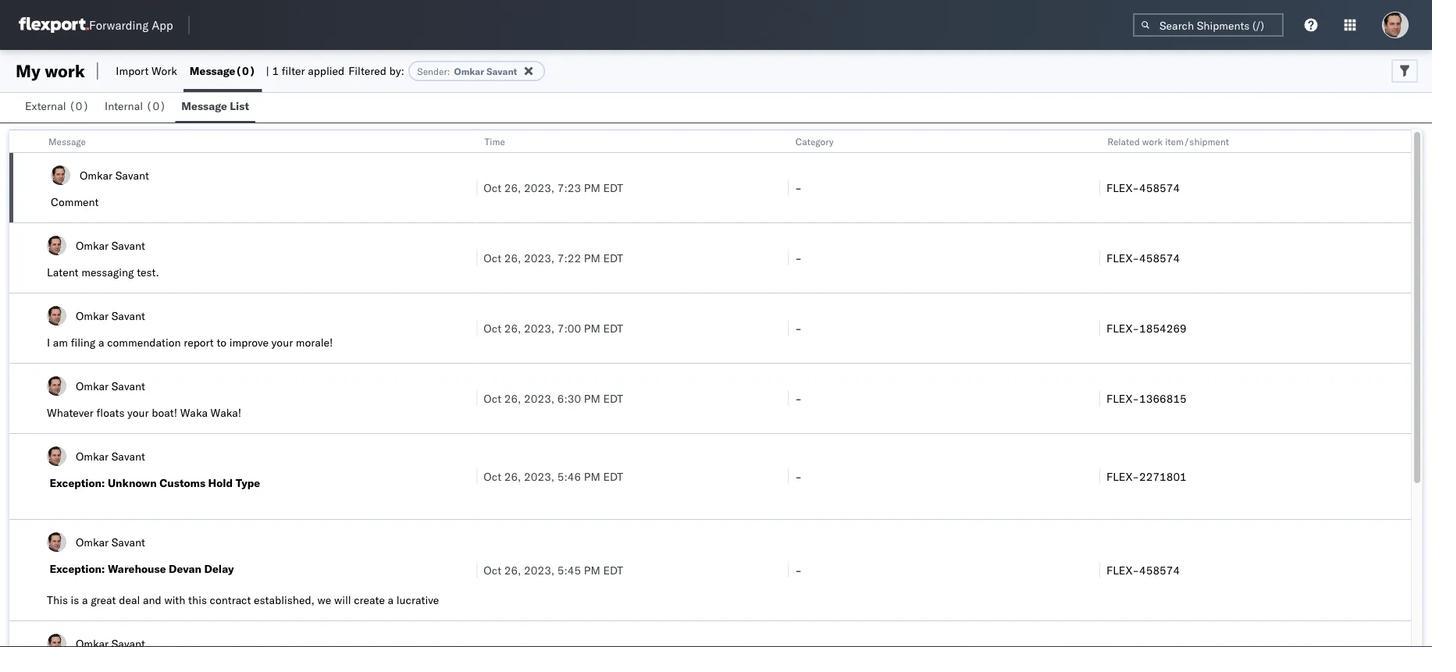 Task type: locate. For each thing, give the bounding box(es) containing it.
0 horizontal spatial work
[[45, 60, 85, 82]]

3 flex- from the top
[[1107, 322, 1140, 335]]

flex- for oct 26, 2023, 7:22 pm edt
[[1107, 251, 1140, 265]]

1 flex- 458574 from the top
[[1107, 181, 1181, 195]]

4 resize handle column header from the left
[[1393, 130, 1412, 648]]

0 horizontal spatial your
[[127, 406, 149, 420]]

2 exception: from the top
[[50, 563, 105, 576]]

related work item/shipment
[[1108, 136, 1230, 147]]

your
[[272, 336, 293, 350], [127, 406, 149, 420]]

resize handle column header for category
[[1081, 130, 1100, 648]]

import work
[[116, 64, 177, 78]]

0 vertical spatial exception:
[[50, 477, 105, 490]]

6 pm from the top
[[584, 564, 601, 577]]

your left morale!
[[272, 336, 293, 350]]

26, left 7:22
[[505, 251, 522, 265]]

report
[[184, 336, 214, 350]]

oct for oct 26, 2023, 5:46 pm edt
[[484, 470, 502, 484]]

delay
[[204, 563, 234, 576]]

omkar
[[454, 65, 484, 77], [80, 168, 113, 182], [76, 239, 109, 252], [76, 309, 109, 323], [76, 379, 109, 393], [76, 450, 109, 463], [76, 536, 109, 549]]

6 - from the top
[[796, 564, 802, 577]]

savant up warehouse
[[112, 536, 145, 549]]

pm right 7:23
[[584, 181, 601, 195]]

message left list
[[182, 99, 227, 113]]

- for oct 26, 2023, 7:22 pm edt
[[796, 251, 802, 265]]

3 flex- 458574 from the top
[[1107, 564, 1181, 577]]

sender
[[417, 65, 448, 77]]

1 oct from the top
[[484, 181, 502, 195]]

oct left 5:45
[[484, 564, 502, 577]]

26, left 7:00
[[505, 322, 522, 335]]

0 vertical spatial message
[[190, 64, 235, 78]]

1 vertical spatial message
[[182, 99, 227, 113]]

edt right 5:46
[[604, 470, 624, 484]]

savant up commendation
[[112, 309, 145, 323]]

a right create
[[388, 594, 394, 607]]

pm right 5:45
[[584, 564, 601, 577]]

is
[[71, 594, 79, 607]]

26, for oct 26, 2023, 6:30 pm edt
[[505, 392, 522, 406]]

pm right 7:00
[[584, 322, 601, 335]]

work right related
[[1143, 136, 1163, 147]]

2 oct from the top
[[484, 251, 502, 265]]

0 vertical spatial 458574
[[1140, 181, 1181, 195]]

great
[[91, 594, 116, 607]]

2 flex- 458574 from the top
[[1107, 251, 1181, 265]]

savant for whatever
[[112, 379, 145, 393]]

omkar savant
[[80, 168, 149, 182], [76, 239, 145, 252], [76, 309, 145, 323], [76, 379, 145, 393], [76, 450, 145, 463], [76, 536, 145, 549]]

omkar savant up messaging
[[76, 239, 145, 252]]

5 2023, from the top
[[524, 470, 555, 484]]

pm
[[584, 181, 601, 195], [584, 251, 601, 265], [584, 322, 601, 335], [584, 392, 601, 406], [584, 470, 601, 484], [584, 564, 601, 577]]

omkar savant up the filing
[[76, 309, 145, 323]]

(0) for message (0)
[[235, 64, 256, 78]]

omkar savant up floats
[[76, 379, 145, 393]]

2023, left 7:00
[[524, 322, 555, 335]]

0 vertical spatial work
[[45, 60, 85, 82]]

oct for oct 26, 2023, 7:00 pm edt
[[484, 322, 502, 335]]

2 pm from the top
[[584, 251, 601, 265]]

5 26, from the top
[[505, 470, 522, 484]]

3 pm from the top
[[584, 322, 601, 335]]

3 26, from the top
[[505, 322, 522, 335]]

6 26, from the top
[[505, 564, 522, 577]]

flex- 1366815
[[1107, 392, 1187, 406]]

internal (0)
[[105, 99, 166, 113]]

1854269
[[1140, 322, 1187, 335]]

2 26, from the top
[[505, 251, 522, 265]]

resize handle column header for related work item/shipment
[[1393, 130, 1412, 648]]

edt right 5:45
[[604, 564, 624, 577]]

4 edt from the top
[[604, 392, 624, 406]]

1 26, from the top
[[505, 181, 522, 195]]

458574
[[1140, 181, 1181, 195], [1140, 251, 1181, 265], [1140, 564, 1181, 577]]

filter
[[282, 64, 305, 78]]

pm for 7:22
[[584, 251, 601, 265]]

oct for oct 26, 2023, 6:30 pm edt
[[484, 392, 502, 406]]

oct left 5:46
[[484, 470, 502, 484]]

1 vertical spatial your
[[127, 406, 149, 420]]

0 horizontal spatial a
[[82, 594, 88, 607]]

1 flex- from the top
[[1107, 181, 1140, 195]]

customs
[[160, 477, 206, 490]]

omkar for exception:
[[76, 450, 109, 463]]

2023, left 5:46
[[524, 470, 555, 484]]

2023, left 7:23
[[524, 181, 555, 195]]

message down external (0) button
[[48, 136, 86, 147]]

omkar up comment at the top
[[80, 168, 113, 182]]

boat!
[[152, 406, 177, 420]]

sender : omkar savant
[[417, 65, 518, 77]]

2023, for 5:46
[[524, 470, 555, 484]]

oct 26, 2023, 7:00 pm edt
[[484, 322, 624, 335]]

-
[[796, 181, 802, 195], [796, 251, 802, 265], [796, 322, 802, 335], [796, 392, 802, 406], [796, 470, 802, 484], [796, 564, 802, 577]]

savant for exception:
[[112, 450, 145, 463]]

internal (0) button
[[99, 92, 175, 123]]

4 flex- from the top
[[1107, 392, 1140, 406]]

26,
[[505, 181, 522, 195], [505, 251, 522, 265], [505, 322, 522, 335], [505, 392, 522, 406], [505, 470, 522, 484], [505, 564, 522, 577]]

3 2023, from the top
[[524, 322, 555, 335]]

message inside button
[[182, 99, 227, 113]]

1 - from the top
[[796, 181, 802, 195]]

edt for oct 26, 2023, 6:30 pm edt
[[604, 392, 624, 406]]

message for (0)
[[190, 64, 235, 78]]

resize handle column header
[[458, 130, 477, 648], [770, 130, 789, 648], [1081, 130, 1100, 648], [1393, 130, 1412, 648]]

1 vertical spatial work
[[1143, 136, 1163, 147]]

1 vertical spatial 458574
[[1140, 251, 1181, 265]]

1 horizontal spatial (0)
[[146, 99, 166, 113]]

pm right 6:30
[[584, 392, 601, 406]]

2 horizontal spatial a
[[388, 594, 394, 607]]

5 oct from the top
[[484, 470, 502, 484]]

applied
[[308, 64, 345, 78]]

commendation
[[107, 336, 181, 350]]

edt for oct 26, 2023, 7:23 pm edt
[[604, 181, 624, 195]]

3 oct from the top
[[484, 322, 502, 335]]

omkar savant for latent
[[76, 239, 145, 252]]

(0) for internal (0)
[[146, 99, 166, 113]]

(0)
[[235, 64, 256, 78], [69, 99, 89, 113], [146, 99, 166, 113]]

oct left 6:30
[[484, 392, 502, 406]]

oct left 7:22
[[484, 251, 502, 265]]

edt for oct 26, 2023, 7:00 pm edt
[[604, 322, 624, 335]]

2 - from the top
[[796, 251, 802, 265]]

Search Shipments (/) text field
[[1134, 13, 1285, 37]]

5 pm from the top
[[584, 470, 601, 484]]

flex- 458574
[[1107, 181, 1181, 195], [1107, 251, 1181, 265], [1107, 564, 1181, 577]]

pm right 7:22
[[584, 251, 601, 265]]

1 2023, from the top
[[524, 181, 555, 195]]

edt for oct 26, 2023, 7:22 pm edt
[[604, 251, 624, 265]]

4 26, from the top
[[505, 392, 522, 406]]

2 vertical spatial flex- 458574
[[1107, 564, 1181, 577]]

2271801
[[1140, 470, 1187, 484]]

6 oct from the top
[[484, 564, 502, 577]]

list
[[230, 99, 249, 113]]

work
[[45, 60, 85, 82], [1143, 136, 1163, 147]]

26, for oct 26, 2023, 5:46 pm edt
[[505, 470, 522, 484]]

omkar savant up comment at the top
[[80, 168, 149, 182]]

pm for 7:23
[[584, 181, 601, 195]]

2 resize handle column header from the left
[[770, 130, 789, 648]]

1 458574 from the top
[[1140, 181, 1181, 195]]

deal
[[119, 594, 140, 607]]

floats
[[96, 406, 125, 420]]

external (0) button
[[19, 92, 99, 123]]

savant for latent
[[112, 239, 145, 252]]

savant up "test."
[[112, 239, 145, 252]]

2 vertical spatial 458574
[[1140, 564, 1181, 577]]

26, left 5:45
[[505, 564, 522, 577]]

2 horizontal spatial (0)
[[235, 64, 256, 78]]

import
[[116, 64, 149, 78]]

i am filing a commendation report to improve your morale!
[[47, 336, 333, 350]]

exception: left unknown
[[50, 477, 105, 490]]

message up 'message list'
[[190, 64, 235, 78]]

exception:
[[50, 477, 105, 490], [50, 563, 105, 576]]

flex- 458574 for oct 26, 2023, 5:45 pm edt
[[1107, 564, 1181, 577]]

and
[[143, 594, 162, 607]]

6 edt from the top
[[604, 564, 624, 577]]

a right the filing
[[98, 336, 104, 350]]

(0) inside internal (0) button
[[146, 99, 166, 113]]

(0) left |
[[235, 64, 256, 78]]

2023, left 7:22
[[524, 251, 555, 265]]

edt right 6:30
[[604, 392, 624, 406]]

2023, left 5:45
[[524, 564, 555, 577]]

0 vertical spatial flex- 458574
[[1107, 181, 1181, 195]]

pm right 5:46
[[584, 470, 601, 484]]

exception: up is
[[50, 563, 105, 576]]

edt for oct 26, 2023, 5:45 pm edt
[[604, 564, 624, 577]]

omkar savant up unknown
[[76, 450, 145, 463]]

flex- 1854269
[[1107, 322, 1187, 335]]

omkar up the filing
[[76, 309, 109, 323]]

2 flex- from the top
[[1107, 251, 1140, 265]]

1 edt from the top
[[604, 181, 624, 195]]

filtered
[[349, 64, 387, 78]]

2 2023, from the top
[[524, 251, 555, 265]]

5 flex- from the top
[[1107, 470, 1140, 484]]

savant right :
[[487, 65, 518, 77]]

established,
[[254, 594, 315, 607]]

test.
[[137, 266, 159, 279]]

lucrative
[[397, 594, 439, 607]]

7:00
[[558, 322, 581, 335]]

1 vertical spatial flex- 458574
[[1107, 251, 1181, 265]]

savant down internal (0) button
[[115, 168, 149, 182]]

5 edt from the top
[[604, 470, 624, 484]]

:
[[448, 65, 450, 77]]

savant up 'whatever floats your boat! waka waka!'
[[112, 379, 145, 393]]

forwarding app
[[89, 18, 173, 32]]

4 pm from the top
[[584, 392, 601, 406]]

your left boat!
[[127, 406, 149, 420]]

work up external (0)
[[45, 60, 85, 82]]

(0) right external in the top left of the page
[[69, 99, 89, 113]]

omkar savant for whatever
[[76, 379, 145, 393]]

26, left 6:30
[[505, 392, 522, 406]]

oct for oct 26, 2023, 7:22 pm edt
[[484, 251, 502, 265]]

flex-
[[1107, 181, 1140, 195], [1107, 251, 1140, 265], [1107, 322, 1140, 335], [1107, 392, 1140, 406], [1107, 470, 1140, 484], [1107, 564, 1140, 577]]

1 pm from the top
[[584, 181, 601, 195]]

pm for 6:30
[[584, 392, 601, 406]]

omkar up floats
[[76, 379, 109, 393]]

4 oct from the top
[[484, 392, 502, 406]]

1 horizontal spatial a
[[98, 336, 104, 350]]

(0) right internal
[[146, 99, 166, 113]]

omkar for latent
[[76, 239, 109, 252]]

26, down time
[[505, 181, 522, 195]]

4 2023, from the top
[[524, 392, 555, 406]]

savant
[[487, 65, 518, 77], [115, 168, 149, 182], [112, 239, 145, 252], [112, 309, 145, 323], [112, 379, 145, 393], [112, 450, 145, 463], [112, 536, 145, 549]]

1 exception: from the top
[[50, 477, 105, 490]]

this
[[188, 594, 207, 607]]

item/shipment
[[1166, 136, 1230, 147]]

2 edt from the top
[[604, 251, 624, 265]]

oct down time
[[484, 181, 502, 195]]

a right is
[[82, 594, 88, 607]]

a
[[98, 336, 104, 350], [82, 594, 88, 607], [388, 594, 394, 607]]

(0) inside external (0) button
[[69, 99, 89, 113]]

1 vertical spatial exception:
[[50, 563, 105, 576]]

savant up unknown
[[112, 450, 145, 463]]

oct left 7:00
[[484, 322, 502, 335]]

0 horizontal spatial (0)
[[69, 99, 89, 113]]

am
[[53, 336, 68, 350]]

2023, left 6:30
[[524, 392, 555, 406]]

26, left 5:46
[[505, 470, 522, 484]]

3 resize handle column header from the left
[[1081, 130, 1100, 648]]

create
[[354, 594, 385, 607]]

omkar savant up warehouse
[[76, 536, 145, 549]]

devan
[[169, 563, 202, 576]]

1 resize handle column header from the left
[[458, 130, 477, 648]]

edt right 7:00
[[604, 322, 624, 335]]

flex- for oct 26, 2023, 5:45 pm edt
[[1107, 564, 1140, 577]]

3 - from the top
[[796, 322, 802, 335]]

oct
[[484, 181, 502, 195], [484, 251, 502, 265], [484, 322, 502, 335], [484, 392, 502, 406], [484, 470, 502, 484], [484, 564, 502, 577]]

- for oct 26, 2023, 6:30 pm edt
[[796, 392, 802, 406]]

1 horizontal spatial work
[[1143, 136, 1163, 147]]

2 458574 from the top
[[1140, 251, 1181, 265]]

edt right 7:22
[[604, 251, 624, 265]]

warehouse
[[108, 563, 166, 576]]

omkar for whatever
[[76, 379, 109, 393]]

omkar down floats
[[76, 450, 109, 463]]

edt right 7:23
[[604, 181, 624, 195]]

3 458574 from the top
[[1140, 564, 1181, 577]]

1366815
[[1140, 392, 1187, 406]]

work
[[152, 64, 177, 78]]

4 - from the top
[[796, 392, 802, 406]]

omkar up warehouse
[[76, 536, 109, 549]]

0 vertical spatial your
[[272, 336, 293, 350]]

3 edt from the top
[[604, 322, 624, 335]]

1 horizontal spatial your
[[272, 336, 293, 350]]

6 2023, from the top
[[524, 564, 555, 577]]

6 flex- from the top
[[1107, 564, 1140, 577]]

omkar up latent messaging test. on the left of page
[[76, 239, 109, 252]]

exception: for exception: warehouse devan delay
[[50, 563, 105, 576]]

5 - from the top
[[796, 470, 802, 484]]



Task type: vqa. For each thing, say whether or not it's contained in the screenshot.
Demo to the middle
no



Task type: describe. For each thing, give the bounding box(es) containing it.
flex- 458574 for oct 26, 2023, 7:23 pm edt
[[1107, 181, 1181, 195]]

external
[[25, 99, 66, 113]]

7:22
[[558, 251, 581, 265]]

26, for oct 26, 2023, 7:22 pm edt
[[505, 251, 522, 265]]

forwarding
[[89, 18, 149, 32]]

2023, for 6:30
[[524, 392, 555, 406]]

omkar savant for i
[[76, 309, 145, 323]]

savant for i
[[112, 309, 145, 323]]

458574 for oct 26, 2023, 7:23 pm edt
[[1140, 181, 1181, 195]]

related
[[1108, 136, 1140, 147]]

omkar for comment
[[80, 168, 113, 182]]

flexport. image
[[19, 17, 89, 33]]

pm for 5:46
[[584, 470, 601, 484]]

2023, for 7:23
[[524, 181, 555, 195]]

will
[[334, 594, 351, 607]]

forwarding app link
[[19, 17, 173, 33]]

i
[[47, 336, 50, 350]]

work for my
[[45, 60, 85, 82]]

my work
[[16, 60, 85, 82]]

flex- for oct 26, 2023, 6:30 pm edt
[[1107, 392, 1140, 406]]

2023, for 5:45
[[524, 564, 555, 577]]

latent
[[47, 266, 79, 279]]

resize handle column header for time
[[770, 130, 789, 648]]

458574 for oct 26, 2023, 5:45 pm edt
[[1140, 564, 1181, 577]]

1
[[272, 64, 279, 78]]

my
[[16, 60, 40, 82]]

contract
[[210, 594, 251, 607]]

2 vertical spatial message
[[48, 136, 86, 147]]

we
[[318, 594, 332, 607]]

- for oct 26, 2023, 5:45 pm edt
[[796, 564, 802, 577]]

filing
[[71, 336, 96, 350]]

5:45
[[558, 564, 581, 577]]

exception: unknown customs hold type
[[50, 477, 260, 490]]

message list
[[182, 99, 249, 113]]

26, for oct 26, 2023, 7:23 pm edt
[[505, 181, 522, 195]]

message (0)
[[190, 64, 256, 78]]

type
[[236, 477, 260, 490]]

this is a great deal and with this contract established, we will create a lucrative partnership.
[[47, 594, 439, 623]]

2023, for 7:00
[[524, 322, 555, 335]]

external (0)
[[25, 99, 89, 113]]

458574 for oct 26, 2023, 7:22 pm edt
[[1140, 251, 1181, 265]]

pm for 5:45
[[584, 564, 601, 577]]

(0) for external (0)
[[69, 99, 89, 113]]

import work button
[[110, 50, 183, 92]]

to
[[217, 336, 227, 350]]

flex- for oct 26, 2023, 5:46 pm edt
[[1107, 470, 1140, 484]]

oct 26, 2023, 7:22 pm edt
[[484, 251, 624, 265]]

flex- 458574 for oct 26, 2023, 7:22 pm edt
[[1107, 251, 1181, 265]]

flex- for oct 26, 2023, 7:00 pm edt
[[1107, 322, 1140, 335]]

flex- for oct 26, 2023, 7:23 pm edt
[[1107, 181, 1140, 195]]

oct for oct 26, 2023, 7:23 pm edt
[[484, 181, 502, 195]]

message for list
[[182, 99, 227, 113]]

omkar savant for exception:
[[76, 450, 145, 463]]

whatever
[[47, 406, 94, 420]]

2023, for 7:22
[[524, 251, 555, 265]]

oct 26, 2023, 6:30 pm edt
[[484, 392, 624, 406]]

omkar for i
[[76, 309, 109, 323]]

26, for oct 26, 2023, 5:45 pm edt
[[505, 564, 522, 577]]

category
[[796, 136, 834, 147]]

by:
[[390, 64, 405, 78]]

message list button
[[175, 92, 256, 123]]

this
[[47, 594, 68, 607]]

with
[[164, 594, 186, 607]]

omkar savant for comment
[[80, 168, 149, 182]]

hold
[[208, 477, 233, 490]]

- for oct 26, 2023, 7:00 pm edt
[[796, 322, 802, 335]]

- for oct 26, 2023, 7:23 pm edt
[[796, 181, 802, 195]]

savant for comment
[[115, 168, 149, 182]]

waka!
[[211, 406, 242, 420]]

latent messaging test.
[[47, 266, 159, 279]]

morale!
[[296, 336, 333, 350]]

internal
[[105, 99, 143, 113]]

comment
[[51, 195, 99, 209]]

edt for oct 26, 2023, 5:46 pm edt
[[604, 470, 624, 484]]

messaging
[[81, 266, 134, 279]]

time
[[485, 136, 505, 147]]

oct 26, 2023, 5:45 pm edt
[[484, 564, 624, 577]]

oct for oct 26, 2023, 5:45 pm edt
[[484, 564, 502, 577]]

pm for 7:00
[[584, 322, 601, 335]]

improve
[[230, 336, 269, 350]]

partnership.
[[47, 609, 108, 623]]

6:30
[[558, 392, 581, 406]]

waka
[[180, 406, 208, 420]]

work for related
[[1143, 136, 1163, 147]]

|
[[266, 64, 269, 78]]

exception: warehouse devan delay
[[50, 563, 234, 576]]

unknown
[[108, 477, 157, 490]]

exception: for exception: unknown customs hold type
[[50, 477, 105, 490]]

oct 26, 2023, 5:46 pm edt
[[484, 470, 624, 484]]

whatever floats your boat! waka waka!
[[47, 406, 242, 420]]

26, for oct 26, 2023, 7:00 pm edt
[[505, 322, 522, 335]]

7:23
[[558, 181, 581, 195]]

| 1 filter applied filtered by:
[[266, 64, 405, 78]]

5:46
[[558, 470, 581, 484]]

oct 26, 2023, 7:23 pm edt
[[484, 181, 624, 195]]

omkar right :
[[454, 65, 484, 77]]

app
[[152, 18, 173, 32]]

resize handle column header for message
[[458, 130, 477, 648]]

- for oct 26, 2023, 5:46 pm edt
[[796, 470, 802, 484]]

flex- 2271801
[[1107, 470, 1187, 484]]



